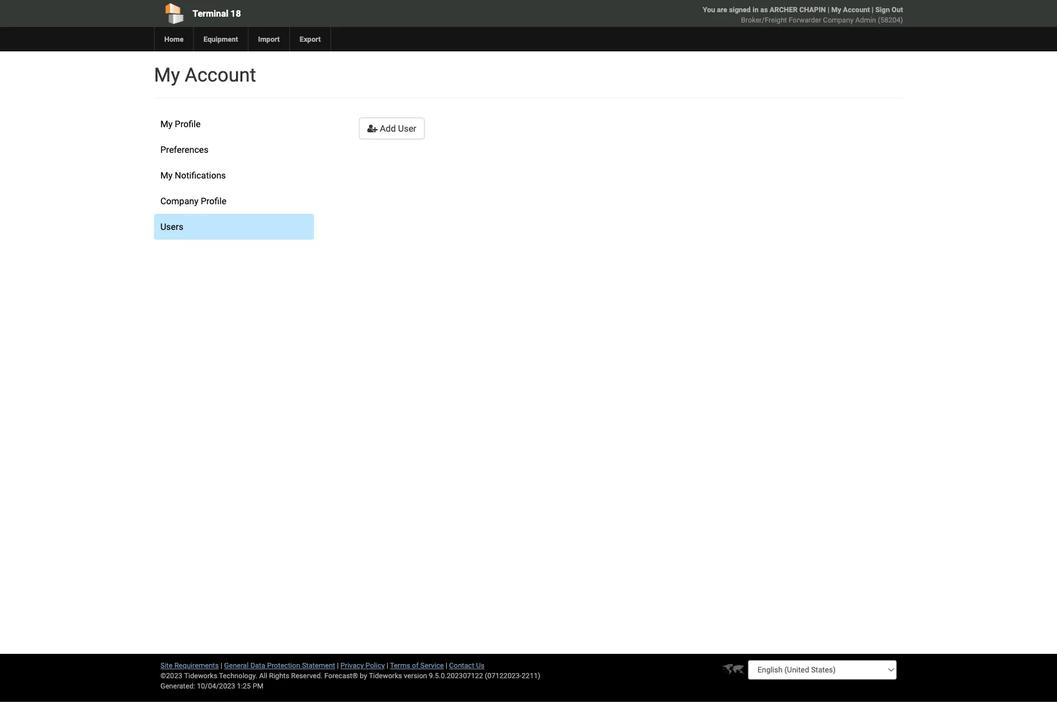 Task type: vqa. For each thing, say whether or not it's contained in the screenshot.
'Tideworks'
yes



Task type: describe. For each thing, give the bounding box(es) containing it.
are
[[717, 5, 727, 14]]

protection
[[267, 662, 300, 670]]

policy
[[366, 662, 385, 670]]

service
[[420, 662, 444, 670]]

broker/freight
[[741, 16, 787, 24]]

1 vertical spatial company
[[160, 196, 199, 206]]

user plus image
[[367, 124, 378, 133]]

statement
[[302, 662, 335, 670]]

9.5.0.202307122
[[429, 672, 483, 681]]

10/04/2023
[[197, 683, 235, 691]]

in
[[753, 5, 759, 14]]

home
[[164, 35, 184, 43]]

export link
[[289, 27, 330, 51]]

you
[[703, 5, 715, 14]]

import
[[258, 35, 280, 43]]

us
[[476, 662, 485, 670]]

of
[[412, 662, 419, 670]]

add user
[[378, 123, 416, 134]]

preferences
[[160, 144, 208, 155]]

users
[[160, 222, 183, 232]]

contact us link
[[449, 662, 485, 670]]

privacy
[[341, 662, 364, 670]]

reserved.
[[291, 672, 323, 681]]

sign out link
[[875, 5, 903, 14]]

version
[[404, 672, 427, 681]]

terms of service link
[[390, 662, 444, 670]]

contact
[[449, 662, 474, 670]]

you are signed in as archer chapin | my account | sign out broker/freight forwarder company admin (58204)
[[703, 5, 903, 24]]

export
[[300, 35, 321, 43]]

equipment link
[[193, 27, 248, 51]]

| left general
[[221, 662, 222, 670]]

all
[[259, 672, 267, 681]]

(07122023-
[[485, 672, 522, 681]]

| up forecast®
[[337, 662, 339, 670]]

terminal 18 link
[[154, 0, 455, 27]]

site requirements | general data protection statement | privacy policy | terms of service | contact us ©2023 tideworks technology. all rights reserved. forecast® by tideworks version 9.5.0.202307122 (07122023-2211) generated: 10/04/2023 1:25 pm
[[160, 662, 540, 691]]

generated:
[[160, 683, 195, 691]]

sign
[[875, 5, 890, 14]]

| up 9.5.0.202307122
[[446, 662, 447, 670]]

| left 'sign'
[[872, 5, 874, 14]]

by
[[360, 672, 367, 681]]

1 vertical spatial account
[[185, 63, 256, 86]]

import link
[[248, 27, 289, 51]]

admin
[[855, 16, 876, 24]]



Task type: locate. For each thing, give the bounding box(es) containing it.
profile for company profile
[[201, 196, 226, 206]]

0 vertical spatial profile
[[175, 119, 201, 129]]

requirements
[[174, 662, 219, 670]]

1:25
[[237, 683, 251, 691]]

my for my profile
[[160, 119, 173, 129]]

my for my account
[[154, 63, 180, 86]]

technology.
[[219, 672, 257, 681]]

(58204)
[[878, 16, 903, 24]]

0 horizontal spatial account
[[185, 63, 256, 86]]

| up tideworks
[[387, 662, 388, 670]]

my profile
[[160, 119, 201, 129]]

site requirements link
[[160, 662, 219, 670]]

1 horizontal spatial company
[[823, 16, 854, 24]]

notifications
[[175, 170, 226, 181]]

account
[[843, 5, 870, 14], [185, 63, 256, 86]]

user
[[398, 123, 416, 134]]

profile for my profile
[[175, 119, 201, 129]]

add user button
[[359, 118, 425, 140]]

terminal
[[193, 8, 228, 19]]

forwarder
[[789, 16, 821, 24]]

general
[[224, 662, 249, 670]]

terminal 18
[[193, 8, 241, 19]]

add
[[380, 123, 396, 134]]

1 horizontal spatial profile
[[201, 196, 226, 206]]

|
[[828, 5, 830, 14], [872, 5, 874, 14], [221, 662, 222, 670], [337, 662, 339, 670], [387, 662, 388, 670], [446, 662, 447, 670]]

1 vertical spatial profile
[[201, 196, 226, 206]]

my for my notifications
[[160, 170, 173, 181]]

my down preferences
[[160, 170, 173, 181]]

chapin
[[799, 5, 826, 14]]

rights
[[269, 672, 289, 681]]

company up users
[[160, 196, 199, 206]]

0 horizontal spatial profile
[[175, 119, 201, 129]]

company profile
[[160, 196, 226, 206]]

profile
[[175, 119, 201, 129], [201, 196, 226, 206]]

pm
[[253, 683, 263, 691]]

archer
[[770, 5, 798, 14]]

2211)
[[522, 672, 540, 681]]

1 horizontal spatial account
[[843, 5, 870, 14]]

©2023 tideworks
[[160, 672, 217, 681]]

out
[[892, 5, 903, 14]]

account up the "admin"
[[843, 5, 870, 14]]

0 horizontal spatial company
[[160, 196, 199, 206]]

general data protection statement link
[[224, 662, 335, 670]]

18
[[231, 8, 241, 19]]

as
[[760, 5, 768, 14]]

forecast®
[[324, 672, 358, 681]]

data
[[250, 662, 265, 670]]

my up preferences
[[160, 119, 173, 129]]

0 vertical spatial account
[[843, 5, 870, 14]]

company inside you are signed in as archer chapin | my account | sign out broker/freight forwarder company admin (58204)
[[823, 16, 854, 24]]

my right chapin
[[831, 5, 841, 14]]

my notifications
[[160, 170, 226, 181]]

terms
[[390, 662, 410, 670]]

my inside you are signed in as archer chapin | my account | sign out broker/freight forwarder company admin (58204)
[[831, 5, 841, 14]]

my account
[[154, 63, 256, 86]]

equipment
[[204, 35, 238, 43]]

tideworks
[[369, 672, 402, 681]]

profile up preferences
[[175, 119, 201, 129]]

account inside you are signed in as archer chapin | my account | sign out broker/freight forwarder company admin (58204)
[[843, 5, 870, 14]]

home link
[[154, 27, 193, 51]]

company down my account link
[[823, 16, 854, 24]]

privacy policy link
[[341, 662, 385, 670]]

account down equipment 'link'
[[185, 63, 256, 86]]

my
[[831, 5, 841, 14], [154, 63, 180, 86], [160, 119, 173, 129], [160, 170, 173, 181]]

company
[[823, 16, 854, 24], [160, 196, 199, 206]]

profile down notifications
[[201, 196, 226, 206]]

| right chapin
[[828, 5, 830, 14]]

my account link
[[831, 5, 870, 14]]

0 vertical spatial company
[[823, 16, 854, 24]]

signed
[[729, 5, 751, 14]]

site
[[160, 662, 173, 670]]

my down home link
[[154, 63, 180, 86]]



